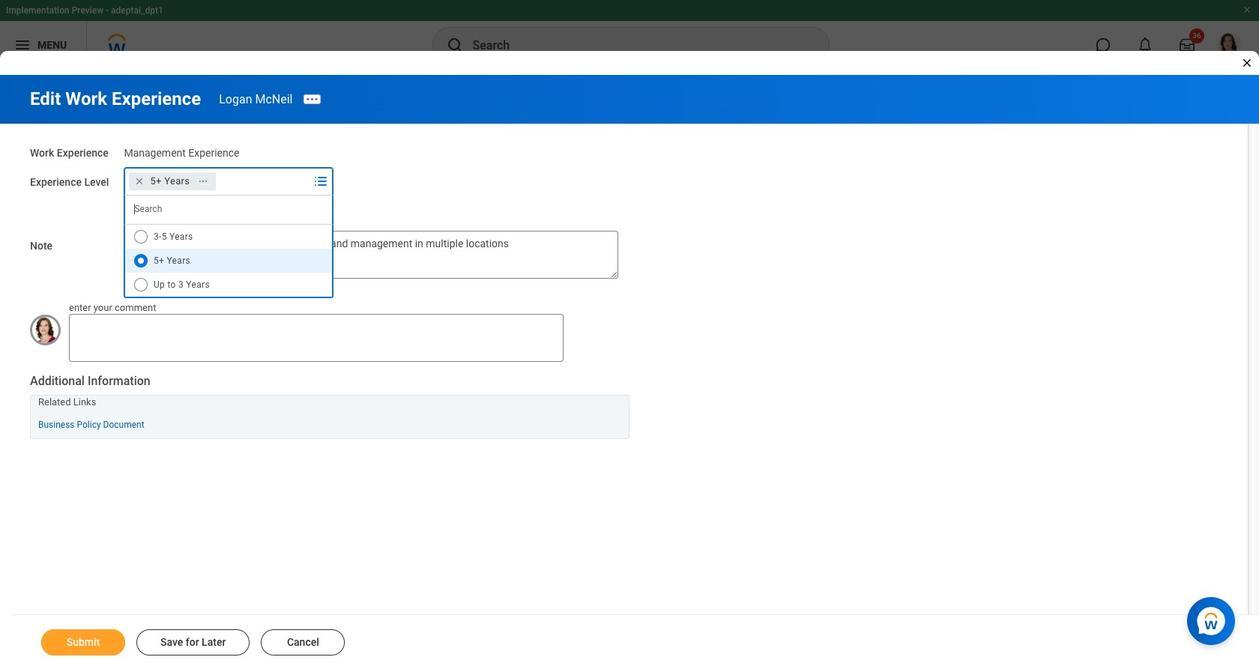 Task type: locate. For each thing, give the bounding box(es) containing it.
5+ right x small icon
[[150, 175, 162, 186]]

later
[[202, 636, 226, 648]]

5+ up up
[[154, 255, 165, 266]]

submit button
[[41, 630, 125, 656]]

your
[[94, 302, 112, 313]]

experience up experience level
[[57, 147, 109, 159]]

workday assistant region
[[1187, 591, 1241, 645]]

implementation
[[6, 5, 69, 16]]

1 vertical spatial 5+ years
[[154, 255, 191, 266]]

related actions image
[[198, 176, 209, 186]]

0 vertical spatial work
[[65, 88, 107, 109]]

5+ years up 'to'
[[154, 255, 191, 266]]

enter
[[69, 302, 91, 313]]

years left related actions image
[[164, 175, 190, 186]]

related
[[38, 396, 71, 407]]

up to 3 years
[[154, 279, 210, 290]]

work
[[65, 88, 107, 109], [30, 147, 54, 159]]

3-
[[154, 231, 162, 242]]

Note text field
[[124, 231, 619, 279]]

action bar region
[[11, 615, 1259, 669]]

5+ years
[[150, 175, 190, 186], [154, 255, 191, 266]]

prompts image
[[312, 172, 330, 190]]

business
[[38, 420, 75, 430]]

work up experience level
[[30, 147, 54, 159]]

enter your comment
[[69, 302, 156, 313]]

5+ years down management experience
[[150, 175, 190, 186]]

experience level
[[30, 176, 109, 188]]

5+ years element
[[150, 174, 190, 188]]

experience up the management
[[112, 88, 201, 109]]

additional
[[30, 374, 85, 388]]

3
[[179, 279, 184, 290]]

edit work experience main content
[[0, 75, 1259, 669]]

experience
[[112, 88, 201, 109], [57, 147, 109, 159], [188, 147, 239, 159], [30, 176, 82, 188]]

years inside option
[[164, 175, 190, 186]]

work experience
[[30, 147, 109, 159]]

mcneil
[[255, 92, 293, 106]]

work right edit
[[65, 88, 107, 109]]

logan mcneil element
[[219, 92, 293, 106]]

1 vertical spatial work
[[30, 147, 54, 159]]

5+ years inside option
[[150, 175, 190, 186]]

5+ years, press delete to clear value. option
[[129, 172, 216, 190]]

implementation preview -   adeptai_dpt1
[[6, 5, 163, 16]]

0 vertical spatial 5+
[[150, 175, 162, 186]]

experience down work experience at the top of page
[[30, 176, 82, 188]]

edit work experience
[[30, 88, 201, 109]]

search image
[[446, 36, 464, 54]]

additional information
[[30, 374, 150, 388]]

up
[[154, 279, 165, 290]]

years
[[164, 175, 190, 186], [170, 231, 193, 242], [167, 255, 191, 266], [186, 279, 210, 290]]

0 vertical spatial 5+ years
[[150, 175, 190, 186]]

5+
[[150, 175, 162, 186], [154, 255, 165, 266]]

business policy document
[[38, 420, 144, 430]]



Task type: describe. For each thing, give the bounding box(es) containing it.
5+ inside 5+ years element
[[150, 175, 162, 186]]

management
[[124, 147, 186, 159]]

information
[[88, 374, 150, 388]]

x small image
[[132, 174, 147, 189]]

preview
[[72, 5, 104, 16]]

business policy document link
[[38, 417, 144, 430]]

additional information region
[[30, 373, 630, 439]]

years up 3
[[167, 255, 191, 266]]

cancel
[[287, 636, 319, 648]]

0 horizontal spatial work
[[30, 147, 54, 159]]

5
[[162, 231, 167, 242]]

cancel button
[[261, 630, 345, 656]]

note
[[30, 240, 53, 252]]

close environment banner image
[[1243, 5, 1252, 14]]

-
[[106, 5, 109, 16]]

policy
[[77, 420, 101, 430]]

submit
[[67, 636, 100, 648]]

save for later
[[160, 636, 226, 648]]

comment
[[115, 302, 156, 313]]

edit work experience dialog
[[0, 0, 1259, 669]]

years right the 5 at top
[[170, 231, 193, 242]]

for
[[186, 636, 199, 648]]

implementation preview -   adeptai_dpt1 banner
[[0, 0, 1259, 69]]

save
[[160, 636, 183, 648]]

experience up related actions image
[[188, 147, 239, 159]]

links
[[73, 396, 96, 407]]

enter your comment text field
[[69, 314, 564, 362]]

notifications large image
[[1138, 37, 1153, 52]]

save for later button
[[136, 630, 250, 656]]

adeptai_dpt1
[[111, 5, 163, 16]]

document
[[103, 420, 144, 430]]

years right 3
[[186, 279, 210, 290]]

management experience element
[[124, 144, 239, 159]]

1 horizontal spatial work
[[65, 88, 107, 109]]

profile logan mcneil element
[[1208, 28, 1250, 61]]

logan
[[219, 92, 252, 106]]

edit
[[30, 88, 61, 109]]

to
[[168, 279, 176, 290]]

employee's photo (logan mcneil) image
[[30, 315, 61, 345]]

logan mcneil
[[219, 92, 293, 106]]

related links
[[38, 396, 96, 407]]

Experience Level field
[[125, 195, 332, 222]]

3-5 years
[[154, 231, 193, 242]]

close edit work experience image
[[1241, 57, 1253, 69]]

inbox large image
[[1180, 37, 1195, 52]]

management experience
[[124, 147, 239, 159]]

1 vertical spatial 5+
[[154, 255, 165, 266]]

level
[[84, 176, 109, 188]]



Task type: vqa. For each thing, say whether or not it's contained in the screenshot.
Up To 3 Years at the top of the page
yes



